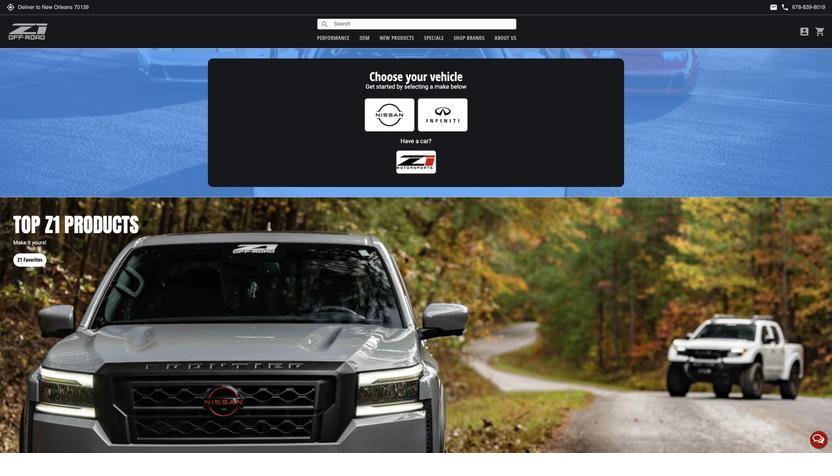 Task type: describe. For each thing, give the bounding box(es) containing it.
top z1 products make it  yours!
[[13, 210, 139, 246]]

favorites
[[23, 256, 42, 264]]

have
[[401, 138, 414, 145]]

1 horizontal spatial z1 motorsports logo image
[[396, 155, 436, 169]]

get
[[366, 83, 375, 90]]

products
[[64, 210, 139, 240]]

phone link
[[781, 3, 826, 11]]

new products link
[[380, 34, 414, 41]]

selecting
[[404, 83, 429, 90]]

mail
[[770, 3, 778, 11]]

about us
[[495, 34, 517, 41]]

my_location
[[7, 3, 15, 11]]

shop brands
[[454, 34, 485, 41]]

your
[[406, 68, 427, 85]]

about us link
[[495, 34, 517, 41]]

z1 inside top z1 products make it  yours!
[[45, 210, 60, 240]]

z1 favorites link
[[13, 247, 47, 267]]

choose
[[370, 68, 403, 85]]

infinti logo image
[[422, 102, 464, 128]]

brands
[[467, 34, 485, 41]]

shop
[[454, 34, 466, 41]]

account_box link
[[798, 26, 812, 37]]

new products
[[380, 34, 414, 41]]

it
[[28, 239, 31, 246]]

have a car?
[[401, 138, 432, 145]]

vehicle
[[430, 68, 463, 85]]

specials
[[424, 34, 444, 41]]

top
[[13, 210, 40, 240]]

below
[[451, 83, 467, 90]]

started
[[376, 83, 395, 90]]

products
[[392, 34, 414, 41]]



Task type: vqa. For each thing, say whether or not it's contained in the screenshot.
the top for
no



Task type: locate. For each thing, give the bounding box(es) containing it.
phone
[[781, 3, 789, 11]]

choose your vehicle get started by selecting a make below
[[366, 68, 467, 90]]

z1 favorites
[[17, 256, 42, 264]]

shopping_cart link
[[813, 26, 826, 37]]

yours!
[[32, 239, 46, 246]]

search
[[321, 20, 329, 28]]

specials link
[[424, 34, 444, 41]]

z1
[[45, 210, 60, 240], [17, 256, 22, 264]]

oem
[[360, 34, 370, 41]]

1 vertical spatial a
[[416, 138, 419, 145]]

1 vertical spatial z1
[[17, 256, 22, 264]]

a inside choose your vehicle get started by selecting a make below
[[430, 83, 433, 90]]

mail link
[[770, 3, 778, 11]]

a left the 'car?'
[[416, 138, 419, 145]]

z1 left favorites
[[17, 256, 22, 264]]

mail phone
[[770, 3, 789, 11]]

a
[[430, 83, 433, 90], [416, 138, 419, 145]]

account_box
[[800, 26, 810, 37]]

make
[[435, 83, 449, 90]]

new
[[380, 34, 390, 41]]

make
[[13, 239, 26, 246]]

1 horizontal spatial a
[[430, 83, 433, 90]]

shopping_cart
[[815, 26, 826, 37]]

z1 motorsports logo image
[[8, 23, 48, 40], [396, 155, 436, 169]]

1 horizontal spatial z1
[[45, 210, 60, 240]]

0 vertical spatial z1 motorsports logo image
[[8, 23, 48, 40]]

0 horizontal spatial a
[[416, 138, 419, 145]]

performance
[[317, 34, 350, 41]]

z1 motorsports logo image down the "have a car?"
[[396, 155, 436, 169]]

performance link
[[317, 34, 350, 41]]

top z1 products  make it  yours! image
[[0, 197, 832, 453]]

Search search field
[[329, 19, 516, 29]]

0 horizontal spatial z1
[[17, 256, 22, 264]]

about
[[495, 34, 510, 41]]

z1 right top
[[45, 210, 60, 240]]

1 vertical spatial z1 motorsports logo image
[[396, 155, 436, 169]]

0 horizontal spatial z1 motorsports logo image
[[8, 23, 48, 40]]

us
[[511, 34, 517, 41]]

car?
[[420, 138, 432, 145]]

0 vertical spatial z1
[[45, 210, 60, 240]]

a left make
[[430, 83, 433, 90]]

nissan logo image
[[369, 102, 411, 128]]

oem link
[[360, 34, 370, 41]]

z1 motorsports logo image down my_location
[[8, 23, 48, 40]]

shop brands link
[[454, 34, 485, 41]]

0 vertical spatial a
[[430, 83, 433, 90]]

by
[[397, 83, 403, 90]]



